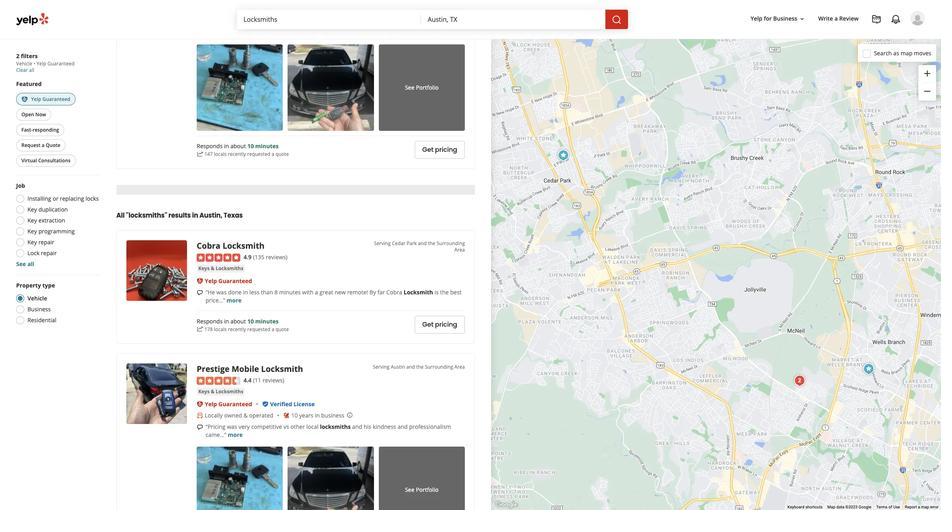 Task type: vqa. For each thing, say whether or not it's contained in the screenshot.
the topmost Responds in about 10 minutes
yes



Task type: describe. For each thing, give the bounding box(es) containing it.
key for key repair
[[27, 239, 37, 246]]

•
[[33, 60, 35, 67]]

guaranteed inside '2 filters vehicle • yelp guaranteed clear all'
[[47, 60, 74, 67]]

none field find
[[244, 15, 415, 24]]

for
[[764, 15, 772, 22]]

reviews) for mobile
[[263, 377, 284, 384]]

austin,
[[200, 211, 222, 220]]

write a review
[[819, 15, 859, 22]]

map
[[828, 505, 836, 510]]

competitive
[[251, 423, 282, 431]]

repair for lock repair
[[41, 250, 57, 257]]

2 area from the top
[[455, 364, 465, 371]]

more link for locksmith
[[227, 297, 242, 304]]

key extraction
[[27, 217, 65, 224]]

guaranteed up very
[[219, 401, 252, 408]]

professionalism
[[409, 423, 451, 431]]

write
[[819, 15, 834, 22]]

vehicle inside '2 filters vehicle • yelp guaranteed clear all'
[[16, 60, 32, 67]]

yelp up "pricing
[[205, 401, 217, 408]]

terms of use
[[877, 505, 901, 510]]

1 vertical spatial locksmith
[[404, 289, 433, 296]]

lock left the "rekey,"
[[382, 21, 394, 28]]

1 business from the top
[[321, 9, 344, 17]]

and left the his
[[352, 423, 362, 431]]

all
[[116, 211, 125, 220]]

the inside serving cedar park and the surrounding area
[[428, 240, 436, 247]]

responding
[[33, 127, 59, 134]]

map for error
[[922, 505, 930, 510]]

16 speech v2 image
[[197, 424, 203, 431]]

report a map error link
[[905, 505, 939, 510]]

business inside the yelp for business button
[[774, 15, 798, 22]]

2 years from the top
[[299, 412, 314, 420]]

virtual consultations button
[[16, 155, 76, 167]]

16 years in business v2 image
[[283, 413, 290, 419]]

the inside is the best price..."
[[440, 289, 449, 296]]

"he was done in less than 8 minutes with a great new remote! by far cobra locksmith
[[206, 289, 433, 296]]

2 vertical spatial yelp guaranteed button
[[205, 401, 252, 408]]

portfolio for first see portfolio link from the bottom of the page
[[416, 486, 439, 494]]

2 locally owned & operated from the top
[[205, 412, 273, 420]]

see all button
[[16, 260, 34, 268]]

locksmiths
[[320, 423, 351, 431]]

use
[[894, 505, 901, 510]]

job
[[16, 182, 25, 190]]

great
[[320, 289, 333, 296]]

of
[[889, 505, 893, 510]]

yelp for business button
[[748, 11, 809, 26]]

16 trending v2 image for 147
[[197, 151, 203, 158]]

4.4 star rating image
[[197, 377, 240, 385]]

"24/7
[[206, 21, 219, 28]]

key programming
[[27, 228, 75, 235]]

10 up 178 locals recently requested a quote
[[248, 317, 254, 325]]

keys & locksmiths link for cobra
[[197, 265, 245, 273]]

request a quote button
[[16, 140, 66, 152]]

in left the less
[[243, 289, 248, 296]]

locks
[[86, 195, 99, 203]]

less
[[250, 289, 260, 296]]

& down the 4.4 star rating image
[[211, 388, 215, 395]]

featured
[[16, 80, 42, 88]]

(11
[[253, 377, 261, 384]]

review
[[840, 15, 859, 22]]

zoom out image
[[923, 87, 933, 96]]

1 vertical spatial yelp guaranteed button
[[205, 277, 252, 285]]

prestige mobile locksmith link
[[197, 364, 303, 375]]

"he
[[206, 289, 215, 296]]

see portfolio for first see portfolio link from the bottom of the page
[[405, 486, 439, 494]]

surrounding inside serving cedar park and the surrounding area
[[437, 240, 465, 247]]

virtual
[[21, 157, 37, 164]]

get pricing for 147 locals recently requested a quote
[[423, 145, 457, 154]]

(135
[[253, 253, 265, 261]]

consultations
[[38, 157, 71, 164]]

178 locals recently requested a quote
[[205, 326, 289, 333]]

report
[[905, 505, 917, 510]]

fast-responding button
[[16, 124, 64, 136]]

1 owned from the top
[[224, 9, 242, 17]]

repairs,
[[426, 21, 446, 28]]

178
[[205, 326, 213, 333]]

responds in about 10 minutes for 147
[[197, 142, 279, 150]]

locals for 178
[[214, 326, 227, 333]]

austin
[[391, 364, 405, 371]]

keys & locksmiths for cobra
[[198, 265, 243, 272]]

Near text field
[[428, 15, 599, 24]]

keyboard
[[788, 505, 805, 510]]

lockouts,
[[356, 21, 381, 28]]

2 locally from the top
[[205, 412, 223, 420]]

than
[[261, 289, 273, 296]]

get pricing for 178 locals recently requested a quote
[[423, 320, 457, 330]]

kindness
[[373, 423, 396, 431]]

guaranteed inside button
[[42, 96, 70, 103]]

extraction
[[38, 217, 65, 224]]

google
[[859, 505, 872, 510]]

verified license
[[270, 401, 315, 408]]

terms
[[877, 505, 888, 510]]

0 horizontal spatial the
[[416, 364, 424, 371]]

option group containing job
[[14, 182, 100, 268]]

0 horizontal spatial cobra
[[197, 240, 221, 251]]

4.9 (135 reviews)
[[244, 253, 288, 261]]

key for key extraction
[[27, 217, 37, 224]]

10 up available at the left of the page
[[291, 9, 298, 17]]

car
[[299, 21, 308, 28]]

see all
[[16, 260, 34, 268]]

4.4 (11 reviews)
[[244, 377, 284, 384]]

"locksmiths"
[[126, 211, 167, 220]]

4.9 star rating image
[[197, 254, 240, 262]]

write a review link
[[815, 11, 862, 26]]

1 vertical spatial minutes
[[279, 289, 301, 296]]

vs
[[284, 423, 289, 431]]

far
[[378, 289, 385, 296]]

key for key duplication
[[27, 206, 37, 214]]

& up emergency in the left of the page
[[244, 9, 248, 17]]

now
[[35, 111, 46, 118]]

yelp inside 'featured' group
[[31, 96, 41, 103]]

and right austin
[[407, 364, 415, 371]]

responds in about 10 minutes for 178
[[197, 317, 279, 325]]

more link for mobile
[[228, 431, 243, 439]]

cobra locksmith
[[197, 240, 265, 251]]

zoom in image
[[923, 69, 933, 78]]

1 see portfolio link from the top
[[379, 45, 465, 131]]

request
[[21, 142, 40, 149]]

2 vertical spatial see
[[405, 486, 415, 494]]

serving cedar park and the surrounding area
[[374, 240, 465, 253]]

clear
[[16, 67, 28, 74]]

was for mobile
[[227, 423, 237, 431]]

keys for cobra locksmith
[[198, 265, 210, 272]]

key
[[309, 21, 318, 28]]

0 vertical spatial yelp guaranteed button
[[16, 93, 76, 106]]

get pricing button for 147 locals recently requested a quote
[[415, 141, 465, 159]]

quote for 178 locals recently requested a quote
[[276, 326, 289, 333]]

prestige mobile locksmith
[[197, 364, 303, 375]]

option group containing property type
[[14, 282, 100, 327]]

a inside request a quote 'button'
[[42, 142, 45, 149]]

mobile
[[232, 364, 259, 375]]

in up 'local'
[[315, 412, 320, 420]]

0 vertical spatial more
[[230, 29, 245, 36]]

pricing for 178 locals recently requested a quote
[[435, 320, 457, 330]]

in up "147 locals recently requested a quote" on the left top of the page
[[224, 142, 229, 150]]

all inside option group
[[27, 260, 34, 268]]

texas
[[224, 211, 243, 220]]

his
[[364, 423, 371, 431]]

key for key programming
[[27, 228, 37, 235]]

area inside serving cedar park and the surrounding area
[[455, 246, 465, 253]]

0 vertical spatial more link
[[230, 29, 245, 36]]

2
[[16, 52, 19, 60]]

requested for 147 locals recently requested a quote
[[247, 151, 271, 158]]

open now
[[21, 111, 46, 118]]

16 chevron down v2 image
[[799, 16, 806, 22]]

4.9
[[244, 253, 252, 261]]

map region
[[450, 25, 942, 510]]

keys & locksmiths link for prestige
[[197, 388, 245, 396]]

other
[[291, 423, 305, 431]]

keys & locksmiths for prestige
[[198, 388, 243, 395]]

local
[[307, 423, 319, 431]]

a inside write a review link
[[835, 15, 838, 22]]

license
[[294, 401, 315, 408]]

search as map moves
[[874, 49, 932, 57]]

responds for 147
[[197, 142, 223, 150]]

& up very
[[244, 412, 248, 420]]

and right the kindness
[[398, 423, 408, 431]]

about for 178
[[231, 317, 246, 325]]

done
[[228, 289, 242, 296]]

filters
[[21, 52, 38, 60]]

16 locally owned v2 image
[[197, 413, 203, 419]]

about for 147
[[231, 142, 246, 150]]

fast-responding
[[21, 127, 59, 134]]

is the best price..."
[[206, 289, 462, 304]]

lock inside option group
[[27, 250, 40, 257]]

see inside option group
[[16, 260, 26, 268]]

shortcuts
[[806, 505, 823, 510]]

verified license button
[[270, 401, 315, 408]]



Task type: locate. For each thing, give the bounding box(es) containing it.
residential
[[27, 317, 56, 324]]

16 trending v2 image
[[197, 151, 203, 158], [197, 326, 203, 333]]

1 vertical spatial see
[[16, 260, 26, 268]]

keys
[[198, 265, 210, 272], [198, 388, 210, 395]]

guaranteed up now on the top of the page
[[42, 96, 70, 103]]

1 vertical spatial map
[[922, 505, 930, 510]]

1 horizontal spatial none field
[[428, 15, 599, 24]]

1 key from the top
[[27, 206, 37, 214]]

cobra right far
[[387, 289, 402, 296]]

0 horizontal spatial prestige mobile locksmith image
[[126, 364, 187, 424]]

0 vertical spatial years
[[299, 9, 314, 17]]

yelp inside '2 filters vehicle • yelp guaranteed clear all'
[[37, 60, 46, 67]]

locksmiths down the 4.9 star rating 'image'
[[216, 265, 243, 272]]

vehicle down property type at the left bottom
[[27, 295, 47, 302]]

clear all link
[[16, 67, 34, 74]]

more link down emergency in the left of the page
[[230, 29, 245, 36]]

0 vertical spatial 16 verified v2 image
[[262, 0, 269, 5]]

0 vertical spatial keys & locksmiths link
[[197, 265, 245, 273]]

1 vertical spatial repair
[[41, 250, 57, 257]]

& down the 4.9 star rating 'image'
[[211, 265, 215, 272]]

about up 178 locals recently requested a quote
[[231, 317, 246, 325]]

key repair
[[27, 239, 54, 246]]

10 up "147 locals recently requested a quote" on the left top of the page
[[248, 142, 254, 150]]

minutes for 178 locals recently requested a quote
[[255, 317, 279, 325]]

locally up ""24/7" at the left top of the page
[[205, 9, 223, 17]]

yelp up "he
[[205, 277, 217, 285]]

more
[[230, 29, 245, 36], [227, 297, 242, 304], [228, 431, 243, 439]]

1 vertical spatial years
[[299, 412, 314, 420]]

1 vertical spatial get pricing button
[[415, 316, 465, 334]]

locksmiths down the 4.4 star rating image
[[216, 388, 243, 395]]

0 vertical spatial requested
[[247, 151, 271, 158]]

1 vertical spatial keys & locksmiths button
[[197, 388, 245, 396]]

0 horizontal spatial business
[[27, 306, 51, 313]]

recently right 147
[[228, 151, 246, 158]]

quote
[[276, 151, 289, 158], [276, 326, 289, 333]]

0 vertical spatial locally owned & operated
[[205, 9, 273, 17]]

results
[[169, 211, 191, 220]]

locksmith left is
[[404, 289, 433, 296]]

business up the replacement
[[321, 9, 344, 17]]

"24/7 emergency services available car key replacement lockouts, lock rekey, lock repairs, lock change."
[[206, 21, 460, 36]]

keys & locksmiths link down the 4.9 star rating 'image'
[[197, 265, 245, 273]]

1 recently from the top
[[228, 151, 246, 158]]

0 vertical spatial portfolio
[[416, 84, 439, 91]]

keys & locksmiths link down the 4.4 star rating image
[[197, 388, 245, 396]]

1 get pricing from the top
[[423, 145, 457, 154]]

yelp inside user actions element
[[751, 15, 763, 22]]

1 vertical spatial 10 years in business
[[291, 412, 344, 420]]

2 portfolio from the top
[[416, 486, 439, 494]]

2 vertical spatial more link
[[228, 431, 243, 439]]

0 vertical spatial see portfolio link
[[379, 45, 465, 131]]

10 years in business
[[291, 9, 344, 17], [291, 412, 344, 420]]

1 vertical spatial surrounding
[[425, 364, 453, 371]]

10
[[291, 9, 298, 17], [248, 142, 254, 150], [248, 317, 254, 325], [291, 412, 298, 420]]

keys & locksmiths link
[[197, 265, 245, 273], [197, 388, 245, 396]]

key down installing
[[27, 206, 37, 214]]

repair for key repair
[[38, 239, 54, 246]]

all right clear
[[29, 67, 34, 74]]

lock repair
[[27, 250, 57, 257]]

1 vertical spatial more link
[[227, 297, 242, 304]]

16 verified v2 image
[[262, 0, 269, 5], [262, 401, 269, 408]]

2 operated from the top
[[249, 412, 273, 420]]

1 vertical spatial keys & locksmiths link
[[197, 388, 245, 396]]

business inside option group
[[27, 306, 51, 313]]

is
[[435, 289, 439, 296]]

locally owned & operated up emergency in the left of the page
[[205, 9, 273, 17]]

2 keys from the top
[[198, 388, 210, 395]]

0 vertical spatial owned
[[224, 9, 242, 17]]

get for 147 locals recently requested a quote
[[423, 145, 434, 154]]

cobra locksmith image
[[126, 240, 187, 301]]

minutes right 8
[[279, 289, 301, 296]]

2 owned from the top
[[224, 412, 242, 420]]

1 vertical spatial business
[[321, 412, 344, 420]]

reviews) right (135
[[266, 253, 288, 261]]

2 see portfolio link from the top
[[379, 447, 465, 510]]

2 get from the top
[[423, 320, 434, 330]]

area
[[455, 246, 465, 253], [455, 364, 465, 371]]

owned up very
[[224, 412, 242, 420]]

1 vertical spatial owned
[[224, 412, 242, 420]]

serving inside serving cedar park and the surrounding area
[[374, 240, 391, 247]]

option group
[[14, 182, 100, 268], [14, 282, 100, 327]]

responds up 178 at bottom
[[197, 317, 223, 325]]

user actions element
[[745, 10, 937, 60]]

1 quote from the top
[[276, 151, 289, 158]]

locals right 178 at bottom
[[214, 326, 227, 333]]

1 vertical spatial operated
[[249, 412, 273, 420]]

guaranteed up done
[[219, 277, 252, 285]]

1 vertical spatial keys
[[198, 388, 210, 395]]

locally
[[205, 9, 223, 17], [205, 412, 223, 420]]

more down very
[[228, 431, 243, 439]]

2 vertical spatial yelp guaranteed
[[205, 401, 252, 408]]

info icon image
[[347, 412, 353, 419], [347, 412, 353, 419]]

yelp guaranteed button
[[16, 93, 76, 106], [205, 277, 252, 285], [205, 401, 252, 408]]

more link
[[230, 29, 245, 36], [227, 297, 242, 304], [228, 431, 243, 439]]

and right park
[[418, 240, 427, 247]]

locals for 147
[[214, 151, 227, 158]]

0 horizontal spatial none field
[[244, 15, 415, 24]]

all down lock repair
[[27, 260, 34, 268]]

0 vertical spatial vehicle
[[16, 60, 32, 67]]

16 verified v2 image up services
[[262, 0, 269, 5]]

locksmiths for mobile
[[216, 388, 243, 395]]

in
[[315, 9, 320, 17], [224, 142, 229, 150], [192, 211, 198, 220], [243, 289, 248, 296], [224, 317, 229, 325], [315, 412, 320, 420]]

type
[[42, 282, 55, 290]]

requested for 178 locals recently requested a quote
[[247, 326, 271, 333]]

serving for cobra locksmith
[[374, 240, 391, 247]]

2 option group from the top
[[14, 282, 100, 327]]

1 responds from the top
[[197, 142, 223, 150]]

repair
[[38, 239, 54, 246], [41, 250, 57, 257]]

locally up "pricing
[[205, 412, 223, 420]]

get pricing
[[423, 145, 457, 154], [423, 320, 457, 330]]

0 vertical spatial yelp guaranteed
[[31, 96, 70, 103]]

1 vertical spatial all
[[27, 260, 34, 268]]

responds in about 10 minutes up 178 locals recently requested a quote
[[197, 317, 279, 325]]

yelp guaranteed for yelp guaranteed button to the middle
[[205, 277, 252, 285]]

yelp guaranteed up done
[[205, 277, 252, 285]]

1 vertical spatial the
[[440, 289, 449, 296]]

0 vertical spatial about
[[231, 142, 246, 150]]

featured group
[[15, 80, 100, 169]]

qkey locksmith image
[[861, 361, 877, 377], [861, 361, 877, 377]]

services
[[252, 21, 273, 28]]

all inside '2 filters vehicle • yelp guaranteed clear all'
[[29, 67, 34, 74]]

keys & locksmiths button for cobra
[[197, 265, 245, 273]]

0 horizontal spatial map
[[901, 49, 913, 57]]

yelp guaranteed up now on the top of the page
[[31, 96, 70, 103]]

2 requested from the top
[[247, 326, 271, 333]]

1 vertical spatial see portfolio link
[[379, 447, 465, 510]]

business
[[774, 15, 798, 22], [27, 306, 51, 313]]

2 quote from the top
[[276, 326, 289, 333]]

keys for prestige mobile locksmith
[[198, 388, 210, 395]]

business left 16 chevron down v2 image
[[774, 15, 798, 22]]

minutes up 178 locals recently requested a quote
[[255, 317, 279, 325]]

2 recently from the top
[[228, 326, 246, 333]]

1 keys & locksmiths link from the top
[[197, 265, 245, 273]]

keys & locksmiths button down the 4.4 star rating image
[[197, 388, 245, 396]]

keys & locksmiths down the 4.4 star rating image
[[198, 388, 243, 395]]

fast-
[[21, 127, 33, 134]]

and
[[418, 240, 427, 247], [407, 364, 415, 371], [352, 423, 362, 431], [398, 423, 408, 431]]

0 vertical spatial was
[[216, 289, 227, 296]]

1 see portfolio from the top
[[405, 84, 439, 91]]

2 16 trending v2 image from the top
[[197, 326, 203, 333]]

prestige
[[197, 364, 230, 375]]

in up 178 locals recently requested a quote
[[224, 317, 229, 325]]

2 none field from the left
[[428, 15, 599, 24]]

the right park
[[428, 240, 436, 247]]

all "locksmiths" results in austin, texas
[[116, 211, 243, 220]]

recently for 178
[[228, 326, 246, 333]]

pricing for 147 locals recently requested a quote
[[435, 145, 457, 154]]

1 vertical spatial quote
[[276, 326, 289, 333]]

2 locals from the top
[[214, 326, 227, 333]]

147 locals recently requested a quote
[[205, 151, 289, 158]]

0 vertical spatial locksmith
[[223, 240, 265, 251]]

serving left cedar
[[374, 240, 391, 247]]

1 vertical spatial vehicle
[[27, 295, 47, 302]]

0 vertical spatial option group
[[14, 182, 100, 268]]

search image
[[612, 15, 622, 24]]

more down emergency in the left of the page
[[230, 29, 245, 36]]

serving austin and the surrounding area
[[373, 364, 465, 371]]

4 key from the top
[[27, 239, 37, 246]]

search
[[874, 49, 892, 57]]

by
[[370, 289, 376, 296]]

see portfolio for second see portfolio link from the bottom
[[405, 84, 439, 91]]

1 vertical spatial keys & locksmiths
[[198, 388, 243, 395]]

as
[[894, 49, 900, 57]]

serving for prestige mobile locksmith
[[373, 364, 390, 371]]

16 speech v2 image
[[197, 290, 203, 296]]

locksmith up 4.9
[[223, 240, 265, 251]]

0 vertical spatial see portfolio
[[405, 84, 439, 91]]

recently for 147
[[228, 151, 246, 158]]

2 vertical spatial more
[[228, 431, 243, 439]]

and inside serving cedar park and the surrounding area
[[418, 240, 427, 247]]

3 key from the top
[[27, 228, 37, 235]]

2 about from the top
[[231, 317, 246, 325]]

was
[[216, 289, 227, 296], [227, 423, 237, 431]]

2 pricing from the top
[[435, 320, 457, 330]]

0 vertical spatial recently
[[228, 151, 246, 158]]

none field near
[[428, 15, 599, 24]]

lock right the "rekey,"
[[413, 21, 425, 28]]

1 get pricing button from the top
[[415, 141, 465, 159]]

0 vertical spatial get
[[423, 145, 434, 154]]

0 vertical spatial pricing
[[435, 145, 457, 154]]

0 vertical spatial responds
[[197, 142, 223, 150]]

more down done
[[227, 297, 242, 304]]

map right as in the right top of the page
[[901, 49, 913, 57]]

1 horizontal spatial prestige mobile locksmith image
[[792, 373, 808, 389]]

key up lock repair
[[27, 239, 37, 246]]

10 years in business up 'local'
[[291, 412, 344, 420]]

prestige mobile locksmith image
[[126, 364, 187, 424], [792, 373, 808, 389]]

1 responds in about 10 minutes from the top
[[197, 142, 279, 150]]

0 vertical spatial get pricing button
[[415, 141, 465, 159]]

yelp guaranteed down the 4.4 star rating image
[[205, 401, 252, 408]]

prestige mobile locksmith image inside map region
[[792, 373, 808, 389]]

responds up 147
[[197, 142, 223, 150]]

2 keys & locksmiths link from the top
[[197, 388, 245, 396]]

2 responds from the top
[[197, 317, 223, 325]]

more link down very
[[228, 431, 243, 439]]

yelp guaranteed button up done
[[205, 277, 252, 285]]

0 vertical spatial all
[[29, 67, 34, 74]]

terms of use link
[[877, 505, 901, 510]]

cobra
[[197, 240, 221, 251], [387, 289, 402, 296]]

the
[[428, 240, 436, 247], [440, 289, 449, 296], [416, 364, 424, 371]]

1 pricing from the top
[[435, 145, 457, 154]]

0 vertical spatial operated
[[249, 9, 273, 17]]

1 vertical spatial portfolio
[[416, 486, 439, 494]]

available
[[274, 21, 297, 28]]

property
[[16, 282, 41, 290]]

recently
[[228, 151, 246, 158], [228, 326, 246, 333]]

0 vertical spatial keys & locksmiths
[[198, 265, 243, 272]]

operated up services
[[249, 9, 273, 17]]

responds
[[197, 142, 223, 150], [197, 317, 223, 325]]

1 requested from the top
[[247, 151, 271, 158]]

yelp for business
[[751, 15, 798, 22]]

cobra up the 4.9 star rating 'image'
[[197, 240, 221, 251]]

1 option group from the top
[[14, 182, 100, 268]]

programming
[[38, 228, 75, 235]]

2 see portfolio from the top
[[405, 486, 439, 494]]

keys & locksmiths button down the 4.9 star rating 'image'
[[197, 265, 245, 273]]

1 operated from the top
[[249, 9, 273, 17]]

1 locally from the top
[[205, 9, 223, 17]]

0 vertical spatial locally
[[205, 9, 223, 17]]

property type
[[16, 282, 55, 290]]

yelp right 16 yelp guaranteed v2 icon
[[31, 96, 41, 103]]

2 responds in about 10 minutes from the top
[[197, 317, 279, 325]]

0 vertical spatial reviews)
[[266, 253, 288, 261]]

get pricing button for 178 locals recently requested a quote
[[415, 316, 465, 334]]

serving left austin
[[373, 364, 390, 371]]

more for locksmith
[[227, 297, 242, 304]]

verified
[[270, 401, 292, 408]]

lock down 'key repair'
[[27, 250, 40, 257]]

more link down done
[[227, 297, 242, 304]]

1 years from the top
[[299, 9, 314, 17]]

1 locally owned & operated from the top
[[205, 9, 273, 17]]

locally owned & operated up very
[[205, 412, 273, 420]]

the right is
[[440, 289, 449, 296]]

0 vertical spatial business
[[321, 9, 344, 17]]

operated
[[249, 9, 273, 17], [249, 412, 273, 420]]

None field
[[244, 15, 415, 24], [428, 15, 599, 24]]

guaranteed
[[47, 60, 74, 67], [42, 96, 70, 103], [219, 277, 252, 285], [219, 401, 252, 408]]

park
[[407, 240, 417, 247]]

responds in about 10 minutes up "147 locals recently requested a quote" on the left top of the page
[[197, 142, 279, 150]]

moves
[[914, 49, 932, 57]]

2 keys & locksmiths button from the top
[[197, 388, 245, 396]]

8
[[275, 289, 278, 296]]

data
[[837, 505, 845, 510]]

1 vertical spatial get
[[423, 320, 434, 330]]

1 keys from the top
[[198, 265, 210, 272]]

1 vertical spatial business
[[27, 306, 51, 313]]

0 vertical spatial area
[[455, 246, 465, 253]]

keys & locksmiths down the 4.9 star rating 'image'
[[198, 265, 243, 272]]

yelp guaranteed for bottommost yelp guaranteed button
[[205, 401, 252, 408]]

the right austin
[[416, 364, 424, 371]]

1 locksmiths from the top
[[216, 265, 243, 272]]

0 vertical spatial map
[[901, 49, 913, 57]]

yelp right "•"
[[37, 60, 46, 67]]

16 trending v2 image left 178 at bottom
[[197, 326, 203, 333]]

in right the results
[[192, 211, 198, 220]]

0 vertical spatial locals
[[214, 151, 227, 158]]

keys down the 4.4 star rating image
[[198, 388, 210, 395]]

1 locals from the top
[[214, 151, 227, 158]]

1 10 years in business from the top
[[291, 9, 344, 17]]

2 business from the top
[[321, 412, 344, 420]]

2 get pricing button from the top
[[415, 316, 465, 334]]

1 vertical spatial responds
[[197, 317, 223, 325]]

years down license
[[299, 412, 314, 420]]

minutes for 147 locals recently requested a quote
[[255, 142, 279, 150]]

responds for 178
[[197, 317, 223, 325]]

1 get from the top
[[423, 145, 434, 154]]

1 keys & locksmiths button from the top
[[197, 265, 245, 273]]

2 locksmiths from the top
[[216, 388, 243, 395]]

rekey,
[[396, 21, 412, 28]]

cobra locksmith image
[[556, 148, 572, 164], [556, 148, 572, 164]]

christina o. image
[[911, 11, 925, 25]]

and his kindness and professionalism came..."
[[206, 423, 451, 439]]

was up price..."
[[216, 289, 227, 296]]

1 vertical spatial recently
[[228, 326, 246, 333]]

2 keys & locksmiths from the top
[[198, 388, 243, 395]]

was for locksmith
[[216, 289, 227, 296]]

0 vertical spatial responds in about 10 minutes
[[197, 142, 279, 150]]

"pricing
[[206, 423, 226, 431]]

emergency
[[221, 21, 250, 28]]

0 vertical spatial quote
[[276, 151, 289, 158]]

1 portfolio from the top
[[416, 84, 439, 91]]

1 vertical spatial yelp guaranteed
[[205, 277, 252, 285]]

0 vertical spatial 16 trending v2 image
[[197, 151, 203, 158]]

0 vertical spatial get pricing
[[423, 145, 457, 154]]

or
[[53, 195, 58, 203]]

reviews) for locksmith
[[266, 253, 288, 261]]

1 keys & locksmiths from the top
[[198, 265, 243, 272]]

1 horizontal spatial cobra
[[387, 289, 402, 296]]

virtual consultations
[[21, 157, 71, 164]]

2 16 verified v2 image from the top
[[262, 401, 269, 408]]

locals
[[214, 151, 227, 158], [214, 326, 227, 333]]

keys down the 4.9 star rating 'image'
[[198, 265, 210, 272]]

get for 178 locals recently requested a quote
[[423, 320, 434, 330]]

portfolio for second see portfolio link from the bottom
[[416, 84, 439, 91]]

©2023
[[846, 505, 858, 510]]

0 vertical spatial repair
[[38, 239, 54, 246]]

1 horizontal spatial the
[[428, 240, 436, 247]]

locally owned & operated
[[205, 9, 273, 17], [205, 412, 273, 420]]

None search field
[[237, 10, 630, 29]]

1 vertical spatial reviews)
[[263, 377, 284, 384]]

1 none field from the left
[[244, 15, 415, 24]]

map left the error at the bottom
[[922, 505, 930, 510]]

0 vertical spatial the
[[428, 240, 436, 247]]

2 key from the top
[[27, 217, 37, 224]]

yelp guaranteed button down the 4.4 star rating image
[[205, 401, 252, 408]]

2 get pricing from the top
[[423, 320, 457, 330]]

16 verified v2 image left verified on the bottom of page
[[262, 401, 269, 408]]

was left very
[[227, 423, 237, 431]]

0 vertical spatial locksmiths
[[216, 265, 243, 272]]

2 vertical spatial minutes
[[255, 317, 279, 325]]

vehicle inside option group
[[27, 295, 47, 302]]

quote
[[46, 142, 60, 149]]

1 16 verified v2 image from the top
[[262, 0, 269, 5]]

serving
[[374, 240, 391, 247], [373, 364, 390, 371]]

0 vertical spatial see
[[405, 84, 415, 91]]

Find text field
[[244, 15, 415, 24]]

quote for 147 locals recently requested a quote
[[276, 151, 289, 158]]

locksmiths for locksmith
[[216, 265, 243, 272]]

key down key duplication
[[27, 217, 37, 224]]

1 vertical spatial cobra
[[387, 289, 402, 296]]

see portfolio link
[[379, 45, 465, 131], [379, 447, 465, 510]]

keys & locksmiths button for prestige
[[197, 388, 245, 396]]

4.4
[[244, 377, 252, 384]]

in up the key
[[315, 9, 320, 17]]

business
[[321, 9, 344, 17], [321, 412, 344, 420]]

2 vertical spatial locksmith
[[261, 364, 303, 375]]

1 area from the top
[[455, 246, 465, 253]]

lock right repairs,
[[448, 21, 460, 28]]

minutes up "147 locals recently requested a quote" on the left top of the page
[[255, 142, 279, 150]]

map data ©2023 google
[[828, 505, 872, 510]]

open now button
[[16, 109, 51, 121]]

0 vertical spatial business
[[774, 15, 798, 22]]

1 about from the top
[[231, 142, 246, 150]]

operated up competitive
[[249, 412, 273, 420]]

yelp left for
[[751, 15, 763, 22]]

0 vertical spatial cobra
[[197, 240, 221, 251]]

16 trending v2 image left 147
[[197, 151, 203, 158]]

request a quote
[[21, 142, 60, 149]]

1 vertical spatial locals
[[214, 326, 227, 333]]

yelp guaranteed inside button
[[31, 96, 70, 103]]

locals right 147
[[214, 151, 227, 158]]

0 vertical spatial 10 years in business
[[291, 9, 344, 17]]

years
[[299, 9, 314, 17], [299, 412, 314, 420]]

google image
[[493, 500, 520, 510]]

yelp guaranteed button up now on the top of the page
[[16, 93, 76, 106]]

16 yelp guaranteed v2 image
[[21, 96, 28, 103]]

1 vertical spatial locally
[[205, 412, 223, 420]]

1 vertical spatial about
[[231, 317, 246, 325]]

yelp
[[751, 15, 763, 22], [37, 60, 46, 67], [31, 96, 41, 103], [205, 277, 217, 285], [205, 401, 217, 408]]

group
[[919, 65, 937, 101]]

error
[[931, 505, 939, 510]]

1 16 trending v2 image from the top
[[197, 151, 203, 158]]

2 vertical spatial the
[[416, 364, 424, 371]]

prestige mobile locksmith image
[[792, 373, 808, 389]]

1 vertical spatial area
[[455, 364, 465, 371]]

vehicle
[[16, 60, 32, 67], [27, 295, 47, 302]]

keyboard shortcuts button
[[788, 505, 823, 510]]

projects image
[[872, 15, 882, 24]]

1 vertical spatial see portfolio
[[405, 486, 439, 494]]

open
[[21, 111, 34, 118]]

vehicle down filters
[[16, 60, 32, 67]]

repair up lock repair
[[38, 239, 54, 246]]

0 vertical spatial surrounding
[[437, 240, 465, 247]]

16 trending v2 image for 178
[[197, 326, 203, 333]]

2 10 years in business from the top
[[291, 412, 344, 420]]

new
[[335, 289, 346, 296]]

key up 'key repair'
[[27, 228, 37, 235]]

10 right 16 years in business v2 image
[[291, 412, 298, 420]]

repair down 'key repair'
[[41, 250, 57, 257]]

notifications image
[[891, 15, 901, 24]]

iconyelpguaranteedbadgesmall image
[[197, 278, 203, 284], [197, 278, 203, 284], [197, 401, 203, 408], [197, 401, 203, 408]]

0 vertical spatial minutes
[[255, 142, 279, 150]]

1 vertical spatial locally owned & operated
[[205, 412, 273, 420]]

keys & locksmiths
[[198, 265, 243, 272], [198, 388, 243, 395]]

reviews) right (11
[[263, 377, 284, 384]]

1 vertical spatial was
[[227, 423, 237, 431]]

1 vertical spatial pricing
[[435, 320, 457, 330]]

locksmith up 4.4 (11 reviews) on the left bottom of page
[[261, 364, 303, 375]]

more for mobile
[[228, 431, 243, 439]]

map for moves
[[901, 49, 913, 57]]



